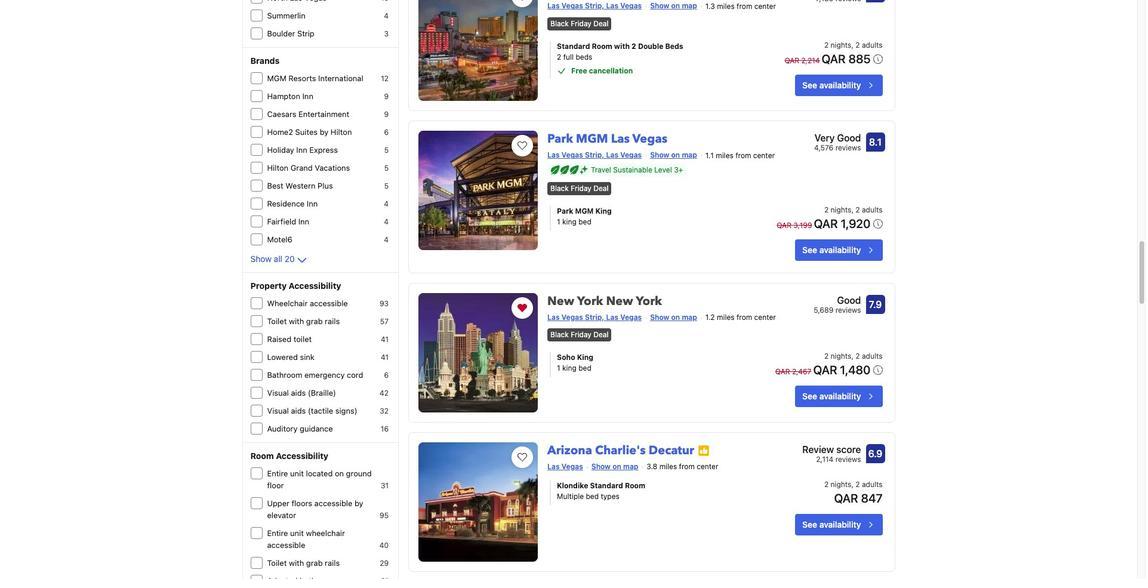 Task type: locate. For each thing, give the bounding box(es) containing it.
with up 'toilet'
[[289, 317, 304, 326]]

floors
[[292, 499, 312, 508]]

0 vertical spatial king
[[563, 217, 577, 226]]

2 41 from the top
[[381, 353, 389, 362]]

show on map for review
[[592, 462, 639, 471]]

0 vertical spatial good
[[838, 133, 862, 144]]

mgm up hampton
[[267, 73, 287, 83]]

adults up the qar 1,920
[[862, 205, 883, 214]]

3 4 from the top
[[384, 217, 389, 226]]

las vegas strip, las vegas for york
[[548, 313, 642, 322]]

map down arizona charlie's decatur
[[624, 462, 639, 471]]

show for good
[[650, 313, 670, 322]]

ground
[[346, 469, 372, 478]]

3 strip, from the top
[[585, 313, 605, 322]]

2 horizontal spatial room
[[625, 482, 646, 491]]

adults up qar 885 on the top right of the page
[[862, 40, 883, 49]]

1 41 from the top
[[381, 335, 389, 344]]

1 new from the left
[[548, 293, 575, 309]]

accessible
[[310, 299, 348, 308], [315, 499, 353, 508], [267, 541, 305, 550]]

on
[[672, 1, 680, 10], [672, 151, 680, 160], [672, 313, 680, 322], [613, 462, 622, 471], [335, 469, 344, 478]]

2 vertical spatial bed
[[586, 492, 599, 501]]

see for qar 1,920
[[803, 245, 818, 255]]

bed inside soho king 1 king bed
[[579, 364, 592, 373]]

42
[[380, 389, 389, 398]]

0 horizontal spatial new
[[548, 293, 575, 309]]

1 horizontal spatial new
[[607, 293, 633, 309]]

adults inside 2 nights , 2 adults qar 847
[[862, 480, 883, 489]]

accessibility up located
[[276, 451, 329, 461]]

plus
[[318, 181, 333, 191]]

bed for standard
[[586, 492, 599, 501]]

see availability link
[[796, 74, 883, 96], [796, 239, 883, 261], [796, 386, 883, 407], [796, 514, 883, 536]]

unit inside entire unit located on ground floor
[[290, 469, 304, 478]]

4
[[384, 11, 389, 20], [384, 199, 389, 208], [384, 217, 389, 226], [384, 235, 389, 244]]

bed for king
[[579, 364, 592, 373]]

on for very
[[672, 151, 680, 160]]

2 grab from the top
[[306, 558, 323, 568]]

0 vertical spatial unit
[[290, 469, 304, 478]]

0 vertical spatial 2 nights , 2 adults
[[825, 40, 883, 49]]

1 vertical spatial 1
[[557, 364, 561, 373]]

3 adults from the top
[[862, 352, 883, 361]]

1 vertical spatial visual
[[267, 406, 289, 416]]

strip, down new york new york
[[585, 313, 605, 322]]

show all 20 button
[[251, 253, 309, 268]]

0 vertical spatial 6
[[384, 128, 389, 137]]

2 reviews from the top
[[836, 306, 862, 314]]

3 5 from the top
[[384, 182, 389, 191]]

1 vertical spatial toilet with grab rails
[[267, 558, 340, 568]]

0 vertical spatial friday
[[571, 19, 592, 28]]

visual up auditory
[[267, 406, 289, 416]]

1 unit from the top
[[290, 469, 304, 478]]

0 vertical spatial black friday deal
[[551, 19, 609, 28]]

toilet for 29
[[267, 558, 287, 568]]

upper
[[267, 499, 290, 508]]

from down decatur
[[679, 463, 695, 471]]

2 2 nights , 2 adults from the top
[[825, 205, 883, 214]]

availability
[[820, 80, 862, 90], [820, 245, 862, 255], [820, 391, 862, 401], [820, 520, 862, 530]]

1.2 miles from center
[[706, 313, 776, 322]]

strip, up standard room with 2 double beds
[[585, 1, 605, 10]]

see availability link down the qar 1,920
[[796, 239, 883, 261]]

1 see availability link from the top
[[796, 74, 883, 96]]

2,114
[[817, 455, 834, 464]]

3 see availability from the top
[[803, 391, 862, 401]]

0 vertical spatial park
[[548, 131, 573, 147]]

very good 4,576 reviews
[[815, 133, 862, 153]]

4 adults from the top
[[862, 480, 883, 489]]

2 see from the top
[[803, 245, 818, 255]]

2 5 from the top
[[384, 164, 389, 173]]

0 vertical spatial accessibility
[[289, 281, 341, 291]]

0 vertical spatial hilton
[[331, 127, 352, 137]]

2 vertical spatial black friday deal
[[551, 330, 609, 339]]

unit down room accessibility
[[290, 469, 304, 478]]

5
[[384, 146, 389, 155], [384, 164, 389, 173], [384, 182, 389, 191]]

1 vertical spatial good
[[838, 295, 862, 306]]

3 see from the top
[[803, 391, 818, 401]]

hilton grand vacations
[[267, 163, 350, 173]]

0 vertical spatial strip,
[[585, 1, 605, 10]]

map left 1.2
[[682, 313, 697, 322]]

nights for qar 1,480
[[831, 352, 852, 361]]

0 horizontal spatial by
[[320, 127, 329, 137]]

2 visual from the top
[[267, 406, 289, 416]]

klondike standard room multiple bed types
[[557, 482, 646, 501]]

inn up grand
[[296, 145, 307, 155]]

bathroom
[[267, 370, 302, 380]]

las vegas
[[548, 462, 583, 471]]

black for park mgm las vegas
[[551, 184, 569, 193]]

see availability for qar 1,920
[[803, 245, 862, 255]]

2 nights , 2 adults qar 847
[[825, 480, 883, 506]]

reviews inside good 5,689 reviews
[[836, 306, 862, 314]]

new york new york link
[[548, 288, 662, 309]]

toilet with grab rails for 29
[[267, 558, 340, 568]]

see availability link for qar 1,480
[[796, 386, 883, 407]]

1 vertical spatial black
[[551, 184, 569, 193]]

decatur
[[649, 442, 695, 458]]

2 aids from the top
[[291, 406, 306, 416]]

accessibility
[[289, 281, 341, 291], [276, 451, 329, 461]]

qar 1,920
[[814, 217, 871, 230]]

2 unit from the top
[[290, 529, 304, 538]]

las vegas strip, las vegas
[[548, 1, 642, 10], [548, 151, 642, 160], [548, 313, 642, 322]]

entire up floor
[[267, 469, 288, 478]]

adults for qar 1,480
[[862, 352, 883, 361]]

with down entire unit wheelchair accessible
[[289, 558, 304, 568]]

inn for fairfield
[[298, 217, 309, 226]]

2 entire from the top
[[267, 529, 288, 538]]

see availability
[[803, 80, 862, 90], [803, 245, 862, 255], [803, 391, 862, 401], [803, 520, 862, 530]]

1 vertical spatial 6
[[384, 371, 389, 380]]

brands
[[251, 56, 280, 66]]

black friday deal down travel on the top right of page
[[551, 184, 609, 193]]

1 vertical spatial room
[[251, 451, 274, 461]]

2 nights , 2 adults up qar 885 on the top right of the page
[[825, 40, 883, 49]]

1 horizontal spatial by
[[355, 499, 364, 508]]

3 deal from the top
[[594, 330, 609, 339]]

see availability link for qar 1,920
[[796, 239, 883, 261]]

0 vertical spatial bed
[[579, 217, 592, 226]]

2 see availability link from the top
[[796, 239, 883, 261]]

0 vertical spatial king
[[596, 206, 612, 215]]

inn for holiday
[[296, 145, 307, 155]]

good
[[838, 133, 862, 144], [838, 295, 862, 306]]

york
[[577, 293, 604, 309], [636, 293, 662, 309]]

1 horizontal spatial york
[[636, 293, 662, 309]]

room up floor
[[251, 451, 274, 461]]

0 vertical spatial toilet
[[267, 317, 287, 326]]

1 vertical spatial unit
[[290, 529, 304, 538]]

1 vertical spatial standard
[[590, 482, 623, 491]]

0 horizontal spatial king
[[577, 353, 594, 362]]

show inside dropdown button
[[251, 254, 272, 264]]

0 horizontal spatial york
[[577, 293, 604, 309]]

1 1 from the top
[[557, 217, 561, 226]]

4 nights from the top
[[831, 480, 852, 489]]

room up beds
[[592, 42, 613, 51]]

arizona charlie's decatur
[[548, 442, 695, 458]]

standard up types
[[590, 482, 623, 491]]

review
[[803, 444, 834, 455]]

2 1 from the top
[[557, 364, 561, 373]]

41 for raised toilet
[[381, 335, 389, 344]]

2 vertical spatial with
[[289, 558, 304, 568]]

inn down the 'residence inn'
[[298, 217, 309, 226]]

with
[[614, 42, 630, 51], [289, 317, 304, 326], [289, 558, 304, 568]]

1 vertical spatial strip,
[[585, 151, 605, 160]]

emergency
[[305, 370, 345, 380]]

friday for york
[[571, 330, 592, 339]]

express
[[310, 145, 338, 155]]

black up the park mgm king 1 king bed
[[551, 184, 569, 193]]

0 vertical spatial las vegas strip, las vegas
[[548, 1, 642, 10]]

availability down qar 885 on the top right of the page
[[820, 80, 862, 90]]

friday up soho
[[571, 330, 592, 339]]

1 4 from the top
[[384, 11, 389, 20]]

show
[[650, 1, 670, 10], [650, 151, 670, 160], [251, 254, 272, 264], [650, 313, 670, 322], [592, 462, 611, 471]]

1 vertical spatial reviews
[[836, 306, 862, 314]]

2 vertical spatial deal
[[594, 330, 609, 339]]

mgm up travel on the top right of page
[[576, 131, 608, 147]]

1 vertical spatial with
[[289, 317, 304, 326]]

1 vertical spatial 5
[[384, 164, 389, 173]]

entire inside entire unit wheelchair accessible
[[267, 529, 288, 538]]

4 4 from the top
[[384, 235, 389, 244]]

reviews
[[836, 144, 862, 153], [836, 306, 862, 314], [836, 455, 862, 464]]

2 9 from the top
[[384, 110, 389, 119]]

strip, up travel on the top right of page
[[585, 151, 605, 160]]

1
[[557, 217, 561, 226], [557, 364, 561, 373]]

1 vertical spatial aids
[[291, 406, 306, 416]]

availability down qar 1,480
[[820, 391, 862, 401]]

room down arizona charlie's decatur
[[625, 482, 646, 491]]

mgm down travel on the top right of page
[[575, 206, 594, 215]]

inn
[[303, 91, 314, 101], [296, 145, 307, 155], [307, 199, 318, 208], [298, 217, 309, 226]]

0 vertical spatial grab
[[306, 317, 323, 326]]

free cancellation
[[572, 66, 633, 75]]

reviews inside review score 2,114 reviews
[[836, 455, 862, 464]]

95
[[380, 511, 389, 520]]

accessible inside entire unit wheelchair accessible
[[267, 541, 305, 550]]

deal for mgm
[[594, 184, 609, 193]]

show on map left 1.2
[[650, 313, 697, 322]]

1 aids from the top
[[291, 388, 306, 398]]

1 reviews from the top
[[836, 144, 862, 153]]

2 new from the left
[[607, 293, 633, 309]]

1 vertical spatial king
[[577, 353, 594, 362]]

las vegas strip, las vegas down new york new york
[[548, 313, 642, 322]]

4,576
[[815, 144, 834, 153]]

0 vertical spatial 9
[[384, 92, 389, 101]]

1 , from the top
[[852, 40, 854, 49]]

1 vertical spatial black friday deal
[[551, 184, 609, 193]]

3 see availability link from the top
[[796, 386, 883, 407]]

see availability down qar 885 on the top right of the page
[[803, 80, 862, 90]]

nights for qar 1,920
[[831, 205, 852, 214]]

see for qar 1,480
[[803, 391, 818, 401]]

see availability link down qar 1,480
[[796, 386, 883, 407]]

5 for plus
[[384, 182, 389, 191]]

1 vertical spatial king
[[563, 364, 577, 373]]

2 vertical spatial reviews
[[836, 455, 862, 464]]

accessibility for room accessibility
[[276, 451, 329, 461]]

9 for caesars entertainment
[[384, 110, 389, 119]]

2 see availability from the top
[[803, 245, 862, 255]]

center right 1.1
[[754, 151, 775, 160]]

1 nights from the top
[[831, 40, 852, 49]]

1 visual from the top
[[267, 388, 289, 398]]

hilton up best
[[267, 163, 289, 173]]

show left "all"
[[251, 254, 272, 264]]

entire for entire unit located on ground floor
[[267, 469, 288, 478]]

accessible down property accessibility
[[310, 299, 348, 308]]

2 6 from the top
[[384, 371, 389, 380]]

41 for lowered sink
[[381, 353, 389, 362]]

visual for visual aids (braille)
[[267, 388, 289, 398]]

3 2 nights , 2 adults from the top
[[825, 352, 883, 361]]

, up qar 885 on the top right of the page
[[852, 40, 854, 49]]

from for very
[[736, 151, 752, 160]]

friday down travel on the top right of page
[[571, 184, 592, 193]]

adults up qar 847 at bottom right
[[862, 480, 883, 489]]

with for 29
[[289, 558, 304, 568]]

1 vertical spatial accessible
[[315, 499, 353, 508]]

5 for express
[[384, 146, 389, 155]]

inn for hampton
[[303, 91, 314, 101]]

visual
[[267, 388, 289, 398], [267, 406, 289, 416]]

3 friday from the top
[[571, 330, 592, 339]]

mgm inside the park mgm king 1 king bed
[[575, 206, 594, 215]]

0 vertical spatial 1
[[557, 217, 561, 226]]

charlie's
[[595, 442, 646, 458]]

4 for fairfield inn
[[384, 217, 389, 226]]

2 king from the top
[[563, 364, 577, 373]]

2 good from the top
[[838, 295, 862, 306]]

entire inside entire unit located on ground floor
[[267, 469, 288, 478]]

1 availability from the top
[[820, 80, 862, 90]]

2 4 from the top
[[384, 199, 389, 208]]

4 see from the top
[[803, 520, 818, 530]]

from for review
[[679, 463, 695, 471]]

1 vertical spatial las vegas strip, las vegas
[[548, 151, 642, 160]]

1 adults from the top
[[862, 40, 883, 49]]

2 , from the top
[[852, 205, 854, 214]]

park inside the park mgm king 1 king bed
[[557, 206, 574, 215]]

aids for (tactile
[[291, 406, 306, 416]]

on for good
[[672, 313, 680, 322]]

2 vertical spatial strip,
[[585, 313, 605, 322]]

2 friday from the top
[[571, 184, 592, 193]]

2 vertical spatial friday
[[571, 330, 592, 339]]

1 inside soho king 1 king bed
[[557, 364, 561, 373]]

mgm inside park mgm las vegas link
[[576, 131, 608, 147]]

4 for summerlin
[[384, 11, 389, 20]]

king down travel on the top right of page
[[596, 206, 612, 215]]

bathroom emergency cord
[[267, 370, 363, 380]]

center down this property is part of our preferred partner program. it's committed to providing excellent service and good value. it'll pay us a higher commission if you make a booking. image
[[697, 463, 719, 471]]

reviews right 4,576
[[836, 144, 862, 153]]

bed inside klondike standard room multiple bed types
[[586, 492, 599, 501]]

1 vertical spatial toilet
[[267, 558, 287, 568]]

2 nights from the top
[[831, 205, 852, 214]]

by down ground
[[355, 499, 364, 508]]

unit for wheelchair
[[290, 529, 304, 538]]

with for 57
[[289, 317, 304, 326]]

miles right 1.2
[[717, 313, 735, 322]]

grab down entire unit wheelchair accessible
[[306, 558, 323, 568]]

on up 3+
[[672, 151, 680, 160]]

1 black from the top
[[551, 19, 569, 28]]

2 black friday deal from the top
[[551, 184, 609, 193]]

center for very good
[[754, 151, 775, 160]]

2 vertical spatial 2 nights , 2 adults
[[825, 352, 883, 361]]

, up qar 1,480
[[852, 352, 854, 361]]

2 deal from the top
[[594, 184, 609, 193]]

nights up the qar 1,920
[[831, 205, 852, 214]]

reviews inside the very good 4,576 reviews
[[836, 144, 862, 153]]

visual for visual aids (tactile signs)
[[267, 406, 289, 416]]

property
[[251, 281, 287, 291]]

1.1
[[706, 151, 714, 160]]

accessibility for property accessibility
[[289, 281, 341, 291]]

1 see availability from the top
[[803, 80, 862, 90]]

3 las vegas strip, las vegas from the top
[[548, 313, 642, 322]]

2 toilet with grab rails from the top
[[267, 558, 340, 568]]

0 horizontal spatial room
[[251, 451, 274, 461]]

accessible down elevator
[[267, 541, 305, 550]]

map for review score
[[624, 462, 639, 471]]

accessible down entire unit located on ground floor
[[315, 499, 353, 508]]

1 entire from the top
[[267, 469, 288, 478]]

41
[[381, 335, 389, 344], [381, 353, 389, 362]]

black friday deal up beds
[[551, 19, 609, 28]]

0 vertical spatial rails
[[325, 317, 340, 326]]

1.3
[[706, 2, 715, 11]]

1 horizontal spatial king
[[596, 206, 612, 215]]

from right 1.3
[[737, 2, 753, 11]]

deal down new york new york
[[594, 330, 609, 339]]

summerlin
[[267, 11, 306, 20]]

nights up qar 885 on the top right of the page
[[831, 40, 852, 49]]

(tactile
[[308, 406, 333, 416]]

4 for residence inn
[[384, 199, 389, 208]]

reviews right 5,689
[[836, 306, 862, 314]]

nights up qar 847 at bottom right
[[831, 480, 852, 489]]

9
[[384, 92, 389, 101], [384, 110, 389, 119]]

all
[[274, 254, 283, 264]]

0 vertical spatial visual
[[267, 388, 289, 398]]

by right suites
[[320, 127, 329, 137]]

adults for qar 1,920
[[862, 205, 883, 214]]

2 strip, from the top
[[585, 151, 605, 160]]

lowered
[[267, 352, 298, 362]]

3 nights from the top
[[831, 352, 852, 361]]

1 vertical spatial rails
[[325, 558, 340, 568]]

see availability down the qar 1,920
[[803, 245, 862, 255]]

unit inside entire unit wheelchair accessible
[[290, 529, 304, 538]]

show on map
[[650, 1, 697, 10], [650, 151, 697, 160], [650, 313, 697, 322], [592, 462, 639, 471]]

accessible inside upper floors accessible by elevator
[[315, 499, 353, 508]]

1 grab from the top
[[306, 317, 323, 326]]

0 vertical spatial standard
[[557, 42, 590, 51]]

inn down western on the left
[[307, 199, 318, 208]]

2 black from the top
[[551, 184, 569, 193]]

friday up beds
[[571, 19, 592, 28]]

1 vertical spatial mgm
[[576, 131, 608, 147]]

on for review
[[613, 462, 622, 471]]

king inside soho king 1 king bed
[[577, 353, 594, 362]]

0 vertical spatial toilet with grab rails
[[267, 317, 340, 326]]

grab
[[306, 317, 323, 326], [306, 558, 323, 568]]

1 vertical spatial entire
[[267, 529, 288, 538]]

on inside entire unit located on ground floor
[[335, 469, 344, 478]]

40
[[380, 541, 389, 550]]

1 friday from the top
[[571, 19, 592, 28]]

new
[[548, 293, 575, 309], [607, 293, 633, 309]]

1 toilet from the top
[[267, 317, 287, 326]]

0 vertical spatial reviews
[[836, 144, 862, 153]]

mgm for park mgm king 1 king bed
[[575, 206, 594, 215]]

miles right 1.1
[[716, 151, 734, 160]]

show up soho king link
[[650, 313, 670, 322]]

2 vertical spatial room
[[625, 482, 646, 491]]

from right 1.1
[[736, 151, 752, 160]]

mgm resorts international
[[267, 73, 364, 83]]

2 rails from the top
[[325, 558, 340, 568]]

2 availability from the top
[[820, 245, 862, 255]]

2 toilet from the top
[[267, 558, 287, 568]]

toilet for 57
[[267, 317, 287, 326]]

good right very
[[838, 133, 862, 144]]

2 vertical spatial black
[[551, 330, 569, 339]]

2 vertical spatial las vegas strip, las vegas
[[548, 313, 642, 322]]

black friday deal
[[551, 19, 609, 28], [551, 184, 609, 193], [551, 330, 609, 339]]

0 vertical spatial aids
[[291, 388, 306, 398]]

toilet with grab rails
[[267, 317, 340, 326], [267, 558, 340, 568]]

93
[[380, 299, 389, 308]]

4 , from the top
[[852, 480, 854, 489]]

2 adults from the top
[[862, 205, 883, 214]]

center for review score
[[697, 463, 719, 471]]

1 vertical spatial 9
[[384, 110, 389, 119]]

home2 suites by hilton
[[267, 127, 352, 137]]

2 vertical spatial 5
[[384, 182, 389, 191]]

availability down qar 847 at bottom right
[[820, 520, 862, 530]]

1 vertical spatial deal
[[594, 184, 609, 193]]

1 vertical spatial 2 nights , 2 adults
[[825, 205, 883, 214]]

0 vertical spatial black
[[551, 19, 569, 28]]

international
[[318, 73, 364, 83]]

aids down bathroom
[[291, 388, 306, 398]]

standard inside klondike standard room multiple bed types
[[590, 482, 623, 491]]

black friday deal for york
[[551, 330, 609, 339]]

3
[[384, 29, 389, 38]]

grab for 57
[[306, 317, 323, 326]]

1 vertical spatial friday
[[571, 184, 592, 193]]

1 6 from the top
[[384, 128, 389, 137]]

bed inside the park mgm king 1 king bed
[[579, 217, 592, 226]]

1 vertical spatial bed
[[579, 364, 592, 373]]

3 , from the top
[[852, 352, 854, 361]]

0 vertical spatial 5
[[384, 146, 389, 155]]

map for very good
[[682, 151, 697, 160]]

accessibility up wheelchair accessible
[[289, 281, 341, 291]]

3 black from the top
[[551, 330, 569, 339]]

miles right 3.8
[[660, 463, 677, 471]]

inn up caesars entertainment
[[303, 91, 314, 101]]

, for qar 1,920
[[852, 205, 854, 214]]

multiple
[[557, 492, 584, 501]]

adults for qar 885
[[862, 40, 883, 49]]

new york new york
[[548, 293, 662, 309]]

1 toilet with grab rails from the top
[[267, 317, 340, 326]]

toilet with grab rails up 'toilet'
[[267, 317, 340, 326]]

show up level
[[650, 151, 670, 160]]

1 9 from the top
[[384, 92, 389, 101]]

deal for york
[[594, 330, 609, 339]]

1 vertical spatial by
[[355, 499, 364, 508]]

show up klondike standard room multiple bed types
[[592, 462, 611, 471]]

0 vertical spatial 41
[[381, 335, 389, 344]]

scored 7.9 element
[[866, 295, 885, 314]]

2 vertical spatial mgm
[[575, 206, 594, 215]]

room
[[592, 42, 613, 51], [251, 451, 274, 461], [625, 482, 646, 491]]

aids up auditory guidance
[[291, 406, 306, 416]]

show on map up 3+
[[650, 151, 697, 160]]

bed
[[579, 217, 592, 226], [579, 364, 592, 373], [586, 492, 599, 501]]

1 see from the top
[[803, 80, 818, 90]]

black friday deal up soho
[[551, 330, 609, 339]]

3 black friday deal from the top
[[551, 330, 609, 339]]

on down "charlie's"
[[613, 462, 622, 471]]

show on map down "charlie's"
[[592, 462, 639, 471]]

fairfield inn
[[267, 217, 309, 226]]

nights up qar 1,480
[[831, 352, 852, 361]]

park inside park mgm las vegas link
[[548, 131, 573, 147]]

1 vertical spatial accessibility
[[276, 451, 329, 461]]

1 good from the top
[[838, 133, 862, 144]]

rails down wheelchair accessible
[[325, 317, 340, 326]]

deal down travel on the top right of page
[[594, 184, 609, 193]]

by inside upper floors accessible by elevator
[[355, 499, 364, 508]]

0 vertical spatial with
[[614, 42, 630, 51]]

2 nights , 2 adults up the qar 1,920
[[825, 205, 883, 214]]

, for qar 885
[[852, 40, 854, 49]]

1 vertical spatial park
[[557, 206, 574, 215]]

on left 1.2
[[672, 313, 680, 322]]

unit down elevator
[[290, 529, 304, 538]]

show on map for good
[[650, 313, 697, 322]]

types
[[601, 492, 620, 501]]

1 king from the top
[[563, 217, 577, 226]]

standard up the 2 full beds
[[557, 42, 590, 51]]

on left ground
[[335, 469, 344, 478]]

, up qar 847 at bottom right
[[852, 480, 854, 489]]

3 availability from the top
[[820, 391, 862, 401]]

32
[[380, 407, 389, 416]]

map
[[682, 1, 697, 10], [682, 151, 697, 160], [682, 313, 697, 322], [624, 462, 639, 471]]

0 vertical spatial by
[[320, 127, 329, 137]]

6 down 12
[[384, 128, 389, 137]]

aids
[[291, 388, 306, 398], [291, 406, 306, 416]]

park for park mgm las vegas
[[548, 131, 573, 147]]

see
[[803, 80, 818, 90], [803, 245, 818, 255], [803, 391, 818, 401], [803, 520, 818, 530]]

rails for 57
[[325, 317, 340, 326]]

with up cancellation
[[614, 42, 630, 51]]

1 5 from the top
[[384, 146, 389, 155]]

black friday deal for mgm
[[551, 184, 609, 193]]

3 reviews from the top
[[836, 455, 862, 464]]

toilet down entire unit wheelchair accessible
[[267, 558, 287, 568]]

1 vertical spatial hilton
[[267, 163, 289, 173]]

1 vertical spatial grab
[[306, 558, 323, 568]]

1 rails from the top
[[325, 317, 340, 326]]

1 horizontal spatial room
[[592, 42, 613, 51]]

on left 1.3
[[672, 1, 680, 10]]

park
[[548, 131, 573, 147], [557, 206, 574, 215]]

1 vertical spatial 41
[[381, 353, 389, 362]]

2 vertical spatial accessible
[[267, 541, 305, 550]]

0 vertical spatial entire
[[267, 469, 288, 478]]

0 vertical spatial deal
[[594, 19, 609, 28]]

6 up the '42'
[[384, 371, 389, 380]]

las vegas strip, las vegas up travel on the top right of page
[[548, 151, 642, 160]]

deal up standard room with 2 double beds
[[594, 19, 609, 28]]

2 las vegas strip, las vegas from the top
[[548, 151, 642, 160]]

, up the qar 1,920
[[852, 205, 854, 214]]



Task type: vqa. For each thing, say whether or not it's contained in the screenshot.
THE "NEW YORK NEW YORK" IMAGE
yes



Task type: describe. For each thing, give the bounding box(es) containing it.
soho
[[557, 353, 576, 362]]

room inside klondike standard room multiple bed types
[[625, 482, 646, 491]]

klondike
[[557, 482, 589, 491]]

holiday
[[267, 145, 294, 155]]

sink
[[300, 352, 315, 362]]

1 deal from the top
[[594, 19, 609, 28]]

show on map left 1.3
[[650, 1, 697, 10]]

31
[[381, 481, 389, 490]]

1 las vegas strip, las vegas from the top
[[548, 1, 642, 10]]

arizona
[[548, 442, 592, 458]]

wheelchair accessible
[[267, 299, 348, 308]]

4 see availability link from the top
[[796, 514, 883, 536]]

1 york from the left
[[577, 293, 604, 309]]

miles for good
[[717, 313, 735, 322]]

wheelchair
[[267, 299, 308, 308]]

cancellation
[[589, 66, 633, 75]]

free
[[572, 66, 588, 75]]

property accessibility
[[251, 281, 341, 291]]

with inside standard room with 2 double beds link
[[614, 42, 630, 51]]

strip, for mgm
[[585, 151, 605, 160]]

4 for motel6
[[384, 235, 389, 244]]

resorts
[[289, 73, 316, 83]]

residence
[[267, 199, 305, 208]]

2 nights , 2 adults for york
[[825, 352, 883, 361]]

boulder strip
[[267, 29, 315, 38]]

toilet with grab rails for 57
[[267, 317, 340, 326]]

entire unit located on ground floor
[[267, 469, 372, 490]]

9 for hampton inn
[[384, 92, 389, 101]]

reviews for score
[[836, 455, 862, 464]]

this property is part of our preferred partner program. it's committed to providing excellent service and good value. it'll pay us a higher commission if you make a booking. image
[[698, 445, 710, 457]]

aids for (braille)
[[291, 388, 306, 398]]

elevator
[[267, 511, 296, 520]]

5 for vacations
[[384, 164, 389, 173]]

strip, for york
[[585, 313, 605, 322]]

miles for very
[[716, 151, 734, 160]]

park mgm las vegas link
[[548, 126, 668, 147]]

very good element
[[815, 131, 862, 145]]

new york new york image
[[419, 293, 538, 412]]

inn for residence
[[307, 199, 318, 208]]

6 for bathroom emergency cord
[[384, 371, 389, 380]]

2 full beds
[[557, 52, 593, 61]]

residence inn
[[267, 199, 318, 208]]

4 see availability from the top
[[803, 520, 862, 530]]

king inside the park mgm king 1 king bed
[[596, 206, 612, 215]]

friday for mgm
[[571, 184, 592, 193]]

arizona charlie's decatur link
[[548, 438, 695, 458]]

beds
[[576, 52, 593, 61]]

floor
[[267, 481, 284, 490]]

oyo hotel and casino las vegas image
[[419, 0, 538, 101]]

caesars
[[267, 109, 297, 119]]

suites
[[295, 127, 318, 137]]

travel sustainable level 3+
[[591, 166, 683, 175]]

level
[[655, 166, 672, 175]]

park mgm las vegas
[[548, 131, 668, 147]]

0 vertical spatial accessible
[[310, 299, 348, 308]]

black for new york new york
[[551, 330, 569, 339]]

2 york from the left
[[636, 293, 662, 309]]

2 nights , 2 adults for vegas
[[825, 205, 883, 214]]

see availability link for qar 885
[[796, 74, 883, 96]]

raised
[[267, 334, 292, 344]]

miles for review
[[660, 463, 677, 471]]

see for qar 885
[[803, 80, 818, 90]]

0 vertical spatial mgm
[[267, 73, 287, 83]]

vacations
[[315, 163, 350, 173]]

hampton
[[267, 91, 300, 101]]

best western plus
[[267, 181, 333, 191]]

holiday inn express
[[267, 145, 338, 155]]

map left 1.3
[[682, 1, 697, 10]]

center right 1.3
[[755, 2, 776, 11]]

from for good
[[737, 313, 753, 322]]

0 vertical spatial room
[[592, 42, 613, 51]]

1 strip, from the top
[[585, 1, 605, 10]]

3.8 miles from center
[[647, 463, 719, 471]]

7.9
[[869, 299, 882, 310]]

lowered sink
[[267, 352, 315, 362]]

park mgm las vegas image
[[419, 131, 538, 250]]

soho king 1 king bed
[[557, 353, 594, 373]]

show up standard room with 2 double beds link
[[650, 1, 670, 10]]

scored 6.4 element
[[866, 0, 885, 3]]

auditory
[[267, 424, 298, 434]]

20
[[285, 254, 295, 264]]

soho king link
[[557, 352, 759, 363]]

good element
[[814, 293, 862, 307]]

review score 2,114 reviews
[[803, 444, 862, 464]]

qar 1,480
[[814, 363, 871, 377]]

, for qar 1,480
[[852, 352, 854, 361]]

center for good
[[755, 313, 776, 322]]

map for good
[[682, 313, 697, 322]]

6.9
[[869, 448, 883, 459]]

score
[[837, 444, 862, 455]]

western
[[286, 181, 316, 191]]

auditory guidance
[[267, 424, 333, 434]]

review score element
[[803, 442, 862, 457]]

good inside good 5,689 reviews
[[838, 295, 862, 306]]

4 availability from the top
[[820, 520, 862, 530]]

qar 3,199
[[777, 221, 813, 230]]

double
[[638, 42, 664, 51]]

located
[[306, 469, 333, 478]]

king inside the park mgm king 1 king bed
[[563, 217, 577, 226]]

las vegas strip, las vegas for mgm
[[548, 151, 642, 160]]

see availability for qar 885
[[803, 80, 862, 90]]

boulder
[[267, 29, 295, 38]]

1 black friday deal from the top
[[551, 19, 609, 28]]

qar 885
[[822, 52, 871, 65]]

1.2
[[706, 313, 715, 322]]

show for very
[[650, 151, 670, 160]]

(braille)
[[308, 388, 336, 398]]

king inside soho king 1 king bed
[[563, 364, 577, 373]]

nights inside 2 nights , 2 adults qar 847
[[831, 480, 852, 489]]

availability for qar 885
[[820, 80, 862, 90]]

standard room with 2 double beds link
[[557, 41, 759, 52]]

5,689
[[814, 306, 834, 314]]

motel6
[[267, 235, 292, 244]]

entertainment
[[299, 109, 350, 119]]

show on map for very
[[650, 151, 697, 160]]

mgm for park mgm las vegas
[[576, 131, 608, 147]]

see availability for qar 1,480
[[803, 391, 862, 401]]

scored 6.9 element
[[866, 444, 885, 463]]

3+
[[674, 166, 683, 175]]

toilet
[[294, 334, 312, 344]]

good 5,689 reviews
[[814, 295, 862, 314]]

rails for 29
[[325, 558, 340, 568]]

upper floors accessible by elevator
[[267, 499, 364, 520]]

fairfield
[[267, 217, 296, 226]]

1.1 miles from center
[[706, 151, 775, 160]]

1 2 nights , 2 adults from the top
[[825, 40, 883, 49]]

1 horizontal spatial hilton
[[331, 127, 352, 137]]

, inside 2 nights , 2 adults qar 847
[[852, 480, 854, 489]]

nights for qar 885
[[831, 40, 852, 49]]

scored 8.1 element
[[866, 133, 885, 152]]

qar 2,467
[[776, 367, 812, 376]]

very
[[815, 133, 835, 144]]

park mgm king 1 king bed
[[557, 206, 612, 226]]

cord
[[347, 370, 363, 380]]

availability for qar 1,920
[[820, 245, 862, 255]]

1.3 miles from center
[[706, 2, 776, 11]]

klondike standard room link
[[557, 481, 759, 492]]

park mgm king link
[[557, 206, 759, 217]]

room accessibility
[[251, 451, 329, 461]]

full
[[564, 52, 574, 61]]

1 inside the park mgm king 1 king bed
[[557, 217, 561, 226]]

this property is part of our preferred partner program. it's committed to providing excellent service and good value. it'll pay us a higher commission if you make a booking. image
[[698, 445, 710, 457]]

16
[[381, 425, 389, 434]]

show all 20
[[251, 254, 295, 264]]

entire unit wheelchair accessible
[[267, 529, 345, 550]]

qar 847
[[835, 492, 883, 506]]

entire for entire unit wheelchair accessible
[[267, 529, 288, 538]]

8.1
[[870, 137, 882, 148]]

arizona charlie's decatur image
[[419, 442, 538, 562]]

grab for 29
[[306, 558, 323, 568]]

0 horizontal spatial hilton
[[267, 163, 289, 173]]

6 for home2 suites by hilton
[[384, 128, 389, 137]]

show for review
[[592, 462, 611, 471]]

strip
[[297, 29, 315, 38]]

miles right 1.3
[[717, 2, 735, 11]]

reviews for good
[[836, 144, 862, 153]]

park for park mgm king 1 king bed
[[557, 206, 574, 215]]

unit for located
[[290, 469, 304, 478]]

availability for qar 1,480
[[820, 391, 862, 401]]

sustainable
[[614, 166, 653, 175]]

3.8
[[647, 463, 658, 471]]

good inside the very good 4,576 reviews
[[838, 133, 862, 144]]

home2
[[267, 127, 293, 137]]



